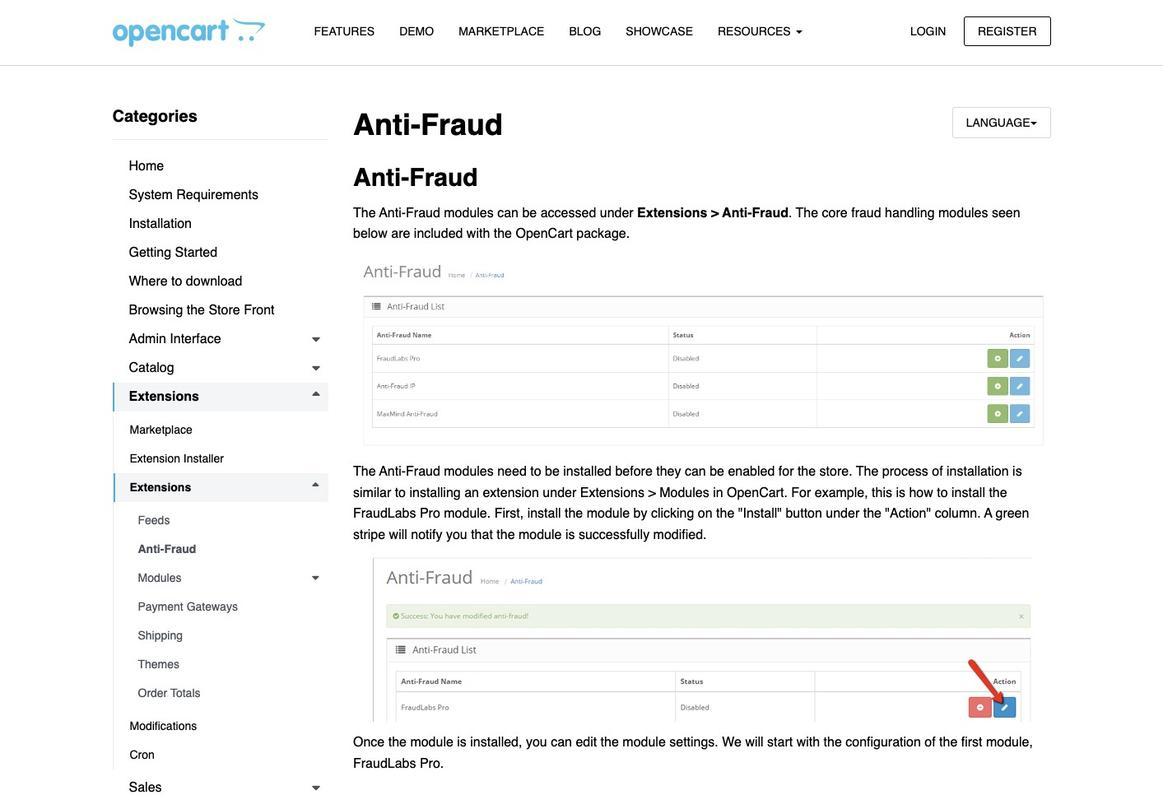 Task type: locate. For each thing, give the bounding box(es) containing it.
the inside . the core fraud handling modules seen below are included with the opencart package.
[[494, 227, 512, 242]]

stripe
[[353, 528, 385, 542]]

be up opencart
[[522, 206, 537, 220]]

clicking
[[651, 507, 695, 521]]

module up pro.
[[410, 736, 454, 750]]

the up similar
[[353, 464, 376, 479]]

0 vertical spatial will
[[389, 528, 407, 542]]

0 vertical spatial fraudlabs
[[353, 507, 416, 521]]

extensions link
[[112, 383, 329, 412], [113, 473, 329, 502]]

anti-fraud
[[353, 108, 503, 142], [353, 163, 478, 192], [138, 543, 196, 556]]

of
[[932, 464, 943, 479], [925, 736, 936, 750]]

with
[[467, 227, 490, 242], [797, 736, 820, 750]]

0 vertical spatial with
[[467, 227, 490, 242]]

0 horizontal spatial you
[[446, 528, 467, 542]]

can inside the anti-fraud modules need to be installed before they can be enabled for the store. the process of installation is similar to installing an extension under extensions > modules in opencart. for example, this is how to install the fraudlabs pro module. first, install the module by clicking on the "install" button under the "action" column.  a green stripe will notify you that the module is successfully modified.
[[685, 464, 706, 479]]

fraud
[[852, 206, 882, 220]]

the anti-fraud modules need to be installed before they can be enabled for the store. the process of installation is similar to installing an extension under extensions > modules in opencart. for example, this is how to install the fraudlabs pro module. first, install the module by clicking on the "install" button under the "action" column.  a green stripe will notify you that the module is successfully modified.
[[353, 464, 1030, 542]]

modules
[[444, 206, 494, 220], [939, 206, 989, 220], [444, 464, 494, 479]]

a
[[985, 507, 993, 521]]

will right we
[[746, 736, 764, 750]]

browsing the store front link
[[112, 296, 329, 325]]

under
[[600, 206, 634, 220], [543, 485, 577, 500], [826, 507, 860, 521]]

modules link
[[121, 564, 329, 593]]

fraudlabs down similar
[[353, 507, 416, 521]]

2 fraudlabs from the top
[[353, 757, 416, 772]]

installation
[[947, 464, 1009, 479]]

an
[[465, 485, 479, 500]]

0 horizontal spatial under
[[543, 485, 577, 500]]

1 horizontal spatial marketplace link
[[446, 17, 557, 46]]

opencart
[[516, 227, 573, 242]]

browsing the store front
[[129, 303, 275, 318]]

started
[[175, 245, 217, 260]]

under down 'example,'
[[826, 507, 860, 521]]

can up opencart
[[498, 206, 519, 220]]

modules up an
[[444, 464, 494, 479]]

extension
[[130, 452, 180, 465]]

admin
[[129, 332, 166, 347]]

the down installed
[[565, 507, 583, 521]]

0 vertical spatial modules
[[660, 485, 710, 500]]

opencart.
[[727, 485, 788, 500]]

0 vertical spatial >
[[711, 206, 719, 220]]

0 vertical spatial you
[[446, 528, 467, 542]]

anti-fraud back end image
[[353, 256, 1051, 452], [372, 557, 1032, 723]]

is left successfully
[[566, 528, 575, 542]]

0 vertical spatial can
[[498, 206, 519, 220]]

1 vertical spatial >
[[648, 485, 656, 500]]

for
[[792, 485, 811, 500]]

to right where on the top of the page
[[171, 274, 182, 289]]

system requirements
[[129, 188, 258, 203]]

2 vertical spatial can
[[551, 736, 572, 750]]

1 vertical spatial anti-fraud back end image
[[372, 557, 1032, 723]]

you down the module.
[[446, 528, 467, 542]]

marketplace link
[[446, 17, 557, 46], [113, 416, 329, 445]]

with right start
[[797, 736, 820, 750]]

1 vertical spatial marketplace
[[130, 423, 192, 436]]

install right first,
[[528, 507, 561, 521]]

home link
[[112, 152, 329, 181]]

marketplace for leftmost marketplace link
[[130, 423, 192, 436]]

2 horizontal spatial be
[[710, 464, 725, 479]]

resources link
[[706, 17, 815, 46]]

the left opencart
[[494, 227, 512, 242]]

2 horizontal spatial under
[[826, 507, 860, 521]]

installing
[[410, 485, 461, 500]]

that
[[471, 528, 493, 542]]

fraud
[[421, 108, 503, 142], [410, 163, 478, 192], [406, 206, 440, 220], [752, 206, 789, 220], [406, 464, 440, 479], [164, 543, 196, 556]]

1 vertical spatial extensions link
[[113, 473, 329, 502]]

store.
[[820, 464, 853, 479]]

to right similar
[[395, 485, 406, 500]]

opencart - open source shopping cart solution image
[[112, 17, 265, 47]]

login link
[[897, 16, 961, 46]]

1 vertical spatial fraudlabs
[[353, 757, 416, 772]]

0 vertical spatial install
[[952, 485, 986, 500]]

0 vertical spatial of
[[932, 464, 943, 479]]

is
[[1013, 464, 1022, 479], [896, 485, 906, 500], [566, 528, 575, 542], [457, 736, 467, 750]]

will
[[389, 528, 407, 542], [746, 736, 764, 750]]

modified.
[[653, 528, 707, 542]]

fraudlabs inside the anti-fraud modules need to be installed before they can be enabled for the store. the process of installation is similar to installing an extension under extensions > modules in opencart. for example, this is how to install the fraudlabs pro module. first, install the module by clicking on the "install" button under the "action" column.  a green stripe will notify you that the module is successfully modified.
[[353, 507, 416, 521]]

can left edit
[[551, 736, 572, 750]]

0 vertical spatial marketplace
[[459, 25, 545, 38]]

0 horizontal spatial be
[[522, 206, 537, 220]]

the inside . the core fraud handling modules seen below are included with the opencart package.
[[796, 206, 819, 220]]

be up in
[[710, 464, 725, 479]]

will inside the anti-fraud modules need to be installed before they can be enabled for the store. the process of installation is similar to installing an extension under extensions > modules in opencart. for example, this is how to install the fraudlabs pro module. first, install the module by clicking on the "install" button under the "action" column.  a green stripe will notify you that the module is successfully modified.
[[389, 528, 407, 542]]

1 horizontal spatial under
[[600, 206, 634, 220]]

how
[[909, 485, 934, 500]]

1 horizontal spatial can
[[551, 736, 572, 750]]

is left installed,
[[457, 736, 467, 750]]

of up how
[[932, 464, 943, 479]]

modules inside the anti-fraud modules need to be installed before they can be enabled for the store. the process of installation is similar to installing an extension under extensions > modules in opencart. for example, this is how to install the fraudlabs pro module. first, install the module by clicking on the "install" button under the "action" column.  a green stripe will notify you that the module is successfully modified.
[[444, 464, 494, 479]]

language
[[966, 116, 1031, 129]]

under up package.
[[600, 206, 634, 220]]

language button
[[952, 107, 1051, 139]]

will inside once the module is installed, you can edit the module settings. we will start with the configuration of the first module, fraudlabs pro.
[[746, 736, 764, 750]]

1 vertical spatial will
[[746, 736, 764, 750]]

fraudlabs down once
[[353, 757, 416, 772]]

install down installation
[[952, 485, 986, 500]]

1 vertical spatial anti-fraud
[[353, 163, 478, 192]]

with right "included"
[[467, 227, 490, 242]]

to
[[171, 274, 182, 289], [531, 464, 542, 479], [395, 485, 406, 500], [937, 485, 948, 500]]

2 vertical spatial anti-fraud
[[138, 543, 196, 556]]

enabled
[[728, 464, 775, 479]]

pro.
[[420, 757, 444, 772]]

0 horizontal spatial will
[[389, 528, 407, 542]]

can inside once the module is installed, you can edit the module settings. we will start with the configuration of the first module, fraudlabs pro.
[[551, 736, 572, 750]]

with inside . the core fraud handling modules seen below are included with the opencart package.
[[467, 227, 490, 242]]

1 horizontal spatial marketplace
[[459, 25, 545, 38]]

cron link
[[113, 741, 329, 770]]

2 horizontal spatial can
[[685, 464, 706, 479]]

feeds
[[138, 514, 170, 527]]

1 vertical spatial install
[[528, 507, 561, 521]]

1 vertical spatial can
[[685, 464, 706, 479]]

modules inside the anti-fraud modules need to be installed before they can be enabled for the store. the process of installation is similar to installing an extension under extensions > modules in opencart. for example, this is how to install the fraudlabs pro module. first, install the module by clicking on the "install" button under the "action" column.  a green stripe will notify you that the module is successfully modified.
[[660, 485, 710, 500]]

notify
[[411, 528, 443, 542]]

module left the settings.
[[623, 736, 666, 750]]

1 vertical spatial of
[[925, 736, 936, 750]]

configuration
[[846, 736, 921, 750]]

> down before
[[648, 485, 656, 500]]

1 horizontal spatial modules
[[660, 485, 710, 500]]

fraud inside the anti-fraud modules need to be installed before they can be enabled for the store. the process of installation is similar to installing an extension under extensions > modules in opencart. for example, this is how to install the fraudlabs pro module. first, install the module by clicking on the "install" button under the "action" column.  a green stripe will notify you that the module is successfully modified.
[[406, 464, 440, 479]]

module up successfully
[[587, 507, 630, 521]]

modules up payment at the bottom of page
[[138, 571, 182, 585]]

0 vertical spatial extensions link
[[112, 383, 329, 412]]

0 horizontal spatial install
[[528, 507, 561, 521]]

you right installed,
[[526, 736, 547, 750]]

modules
[[660, 485, 710, 500], [138, 571, 182, 585]]

green
[[996, 507, 1030, 521]]

be left installed
[[545, 464, 560, 479]]

2 vertical spatial under
[[826, 507, 860, 521]]

1 fraudlabs from the top
[[353, 507, 416, 521]]

package.
[[577, 227, 630, 242]]

of left first
[[925, 736, 936, 750]]

features
[[314, 25, 375, 38]]

blog link
[[557, 17, 614, 46]]

marketplace for marketplace link to the top
[[459, 25, 545, 38]]

with inside once the module is installed, you can edit the module settings. we will start with the configuration of the first module, fraudlabs pro.
[[797, 736, 820, 750]]

the right the . at the top right
[[796, 206, 819, 220]]

0 horizontal spatial marketplace
[[130, 423, 192, 436]]

extension
[[483, 485, 539, 500]]

installer
[[184, 452, 224, 465]]

process
[[883, 464, 929, 479]]

modules for the anti-fraud modules need to be installed before they can be enabled for the store. the process of installation is similar to installing an extension under extensions > modules in opencart. for example, this is how to install the fraudlabs pro module. first, install the module by clicking on the "install" button under the "action" column.  a green stripe will notify you that the module is successfully modified.
[[444, 464, 494, 479]]

admin interface
[[129, 332, 221, 347]]

"action"
[[886, 507, 932, 521]]

the right for
[[798, 464, 816, 479]]

modules up clicking
[[660, 485, 710, 500]]

0 horizontal spatial >
[[648, 485, 656, 500]]

under down installed
[[543, 485, 577, 500]]

modules left seen
[[939, 206, 989, 220]]

installation
[[129, 217, 192, 231]]

is inside once the module is installed, you can edit the module settings. we will start with the configuration of the first module, fraudlabs pro.
[[457, 736, 467, 750]]

by
[[634, 507, 648, 521]]

modules up "included"
[[444, 206, 494, 220]]

modifications
[[130, 720, 197, 733]]

extensions link up the feeds link
[[113, 473, 329, 502]]

0 horizontal spatial modules
[[138, 571, 182, 585]]

1 vertical spatial you
[[526, 736, 547, 750]]

where to download link
[[112, 268, 329, 296]]

1 horizontal spatial you
[[526, 736, 547, 750]]

the down this
[[864, 507, 882, 521]]

this
[[872, 485, 893, 500]]

1 horizontal spatial with
[[797, 736, 820, 750]]

1 vertical spatial with
[[797, 736, 820, 750]]

module,
[[986, 736, 1033, 750]]

extensions link down admin interface link
[[112, 383, 329, 412]]

the left store
[[187, 303, 205, 318]]

fraudlabs
[[353, 507, 416, 521], [353, 757, 416, 772]]

module
[[587, 507, 630, 521], [519, 528, 562, 542], [410, 736, 454, 750], [623, 736, 666, 750]]

will left notify
[[389, 528, 407, 542]]

1 horizontal spatial will
[[746, 736, 764, 750]]

to right how
[[937, 485, 948, 500]]

the left first
[[940, 736, 958, 750]]

1 horizontal spatial install
[[952, 485, 986, 500]]

the
[[353, 206, 376, 220], [796, 206, 819, 220], [353, 464, 376, 479], [856, 464, 879, 479]]

> left the . at the top right
[[711, 206, 719, 220]]

of inside the anti-fraud modules need to be installed before they can be enabled for the store. the process of installation is similar to installing an extension under extensions > modules in opencart. for example, this is how to install the fraudlabs pro module. first, install the module by clicking on the "install" button under the "action" column.  a green stripe will notify you that the module is successfully modified.
[[932, 464, 943, 479]]

be
[[522, 206, 537, 220], [545, 464, 560, 479], [710, 464, 725, 479]]

payment
[[138, 600, 183, 613]]

need
[[498, 464, 527, 479]]

1 vertical spatial marketplace link
[[113, 416, 329, 445]]

extensions inside the anti-fraud modules need to be installed before they can be enabled for the store. the process of installation is similar to installing an extension under extensions > modules in opencart. for example, this is how to install the fraudlabs pro module. first, install the module by clicking on the "install" button under the "action" column.  a green stripe will notify you that the module is successfully modified.
[[580, 485, 645, 500]]

can right they
[[685, 464, 706, 479]]

similar
[[353, 485, 391, 500]]

anti-
[[353, 108, 421, 142], [353, 163, 410, 192], [379, 206, 406, 220], [723, 206, 752, 220], [379, 464, 406, 479], [138, 543, 164, 556]]

0 horizontal spatial with
[[467, 227, 490, 242]]



Task type: describe. For each thing, give the bounding box(es) containing it.
extensions link for feeds
[[113, 473, 329, 502]]

the up a
[[989, 485, 1008, 500]]

login
[[911, 24, 947, 37]]

payment gateways link
[[121, 593, 329, 622]]

front
[[244, 303, 275, 318]]

0 horizontal spatial marketplace link
[[113, 416, 329, 445]]

the up below
[[353, 206, 376, 220]]

once the module is installed, you can edit the module settings. we will start with the configuration of the first module, fraudlabs pro.
[[353, 736, 1033, 772]]

are
[[391, 227, 410, 242]]

payment gateways
[[138, 600, 238, 613]]

on
[[698, 507, 713, 521]]

shipping
[[138, 629, 183, 642]]

showcase link
[[614, 17, 706, 46]]

0 vertical spatial anti-fraud back end image
[[353, 256, 1051, 452]]

the right the on on the bottom right of the page
[[716, 507, 735, 521]]

home
[[129, 159, 164, 174]]

download
[[186, 274, 242, 289]]

resources
[[718, 25, 794, 38]]

example,
[[815, 485, 868, 500]]

to right need
[[531, 464, 542, 479]]

extensions link for marketplace
[[112, 383, 329, 412]]

> inside the anti-fraud modules need to be installed before they can be enabled for the store. the process of installation is similar to installing an extension under extensions > modules in opencart. for example, this is how to install the fraudlabs pro module. first, install the module by clicking on the "install" button under the "action" column.  a green stripe will notify you that the module is successfully modified.
[[648, 485, 656, 500]]

the left configuration
[[824, 736, 842, 750]]

order totals
[[138, 687, 201, 700]]

the inside "browsing the store front" link
[[187, 303, 205, 318]]

below
[[353, 227, 388, 242]]

successfully
[[579, 528, 650, 542]]

showcase
[[626, 25, 693, 38]]

the anti-fraud modules can be accessed under extensions > anti-fraud
[[353, 206, 789, 220]]

system
[[129, 188, 173, 203]]

modules for the anti-fraud modules can be accessed under extensions > anti-fraud
[[444, 206, 494, 220]]

extension installer link
[[113, 445, 329, 473]]

themes
[[138, 658, 180, 671]]

gateways
[[187, 600, 238, 613]]

the up this
[[856, 464, 879, 479]]

"install"
[[738, 507, 782, 521]]

the right edit
[[601, 736, 619, 750]]

order totals link
[[121, 679, 329, 708]]

modules inside . the core fraud handling modules seen below are included with the opencart package.
[[939, 206, 989, 220]]

installed
[[563, 464, 612, 479]]

interface
[[170, 332, 221, 347]]

first,
[[495, 507, 524, 521]]

register
[[978, 24, 1037, 37]]

features link
[[302, 17, 387, 46]]

installation link
[[112, 210, 329, 239]]

where to download
[[129, 274, 242, 289]]

totals
[[170, 687, 201, 700]]

catalog link
[[112, 354, 329, 383]]

handling
[[885, 206, 935, 220]]

0 vertical spatial anti-fraud
[[353, 108, 503, 142]]

module.
[[444, 507, 491, 521]]

is right installation
[[1013, 464, 1022, 479]]

column.
[[935, 507, 981, 521]]

shipping link
[[121, 622, 329, 651]]

anti- inside the anti-fraud modules need to be installed before they can be enabled for the store. the process of installation is similar to installing an extension under extensions > modules in opencart. for example, this is how to install the fraudlabs pro module. first, install the module by clicking on the "install" button under the "action" column.  a green stripe will notify you that the module is successfully modified.
[[379, 464, 406, 479]]

. the core fraud handling modules seen below are included with the opencart package.
[[353, 206, 1021, 242]]

the right once
[[388, 736, 407, 750]]

cron
[[130, 749, 155, 762]]

0 vertical spatial under
[[600, 206, 634, 220]]

fraudlabs inside once the module is installed, you can edit the module settings. we will start with the configuration of the first module, fraudlabs pro.
[[353, 757, 416, 772]]

1 horizontal spatial >
[[711, 206, 719, 220]]

feeds link
[[121, 506, 329, 535]]

we
[[722, 736, 742, 750]]

seen
[[992, 206, 1021, 220]]

1 vertical spatial modules
[[138, 571, 182, 585]]

start
[[768, 736, 793, 750]]

getting started
[[129, 245, 217, 260]]

themes link
[[121, 651, 329, 679]]

for
[[779, 464, 794, 479]]

getting started link
[[112, 239, 329, 268]]

store
[[209, 303, 240, 318]]

demo link
[[387, 17, 446, 46]]

browsing
[[129, 303, 183, 318]]

catalog
[[129, 361, 174, 376]]

extension installer
[[130, 452, 224, 465]]

edit
[[576, 736, 597, 750]]

anti-fraud link
[[121, 535, 329, 564]]

in
[[713, 485, 723, 500]]

module down first,
[[519, 528, 562, 542]]

core
[[822, 206, 848, 220]]

getting
[[129, 245, 171, 260]]

is right this
[[896, 485, 906, 500]]

demo
[[400, 25, 434, 38]]

1 vertical spatial under
[[543, 485, 577, 500]]

installed,
[[470, 736, 522, 750]]

requirements
[[176, 188, 258, 203]]

system requirements link
[[112, 181, 329, 210]]

you inside the anti-fraud modules need to be installed before they can be enabled for the store. the process of installation is similar to installing an extension under extensions > modules in opencart. for example, this is how to install the fraudlabs pro module. first, install the module by clicking on the "install" button under the "action" column.  a green stripe will notify you that the module is successfully modified.
[[446, 528, 467, 542]]

1 horizontal spatial be
[[545, 464, 560, 479]]

included
[[414, 227, 463, 242]]

of inside once the module is installed, you can edit the module settings. we will start with the configuration of the first module, fraudlabs pro.
[[925, 736, 936, 750]]

accessed
[[541, 206, 596, 220]]

0 horizontal spatial can
[[498, 206, 519, 220]]

0 vertical spatial marketplace link
[[446, 17, 557, 46]]

where
[[129, 274, 168, 289]]

the down first,
[[497, 528, 515, 542]]

categories
[[112, 107, 198, 126]]

once
[[353, 736, 385, 750]]

order
[[138, 687, 167, 700]]

they
[[656, 464, 681, 479]]

you inside once the module is installed, you can edit the module settings. we will start with the configuration of the first module, fraudlabs pro.
[[526, 736, 547, 750]]

button
[[786, 507, 823, 521]]

modifications link
[[113, 712, 329, 741]]



Task type: vqa. For each thing, say whether or not it's contained in the screenshot.
.
yes



